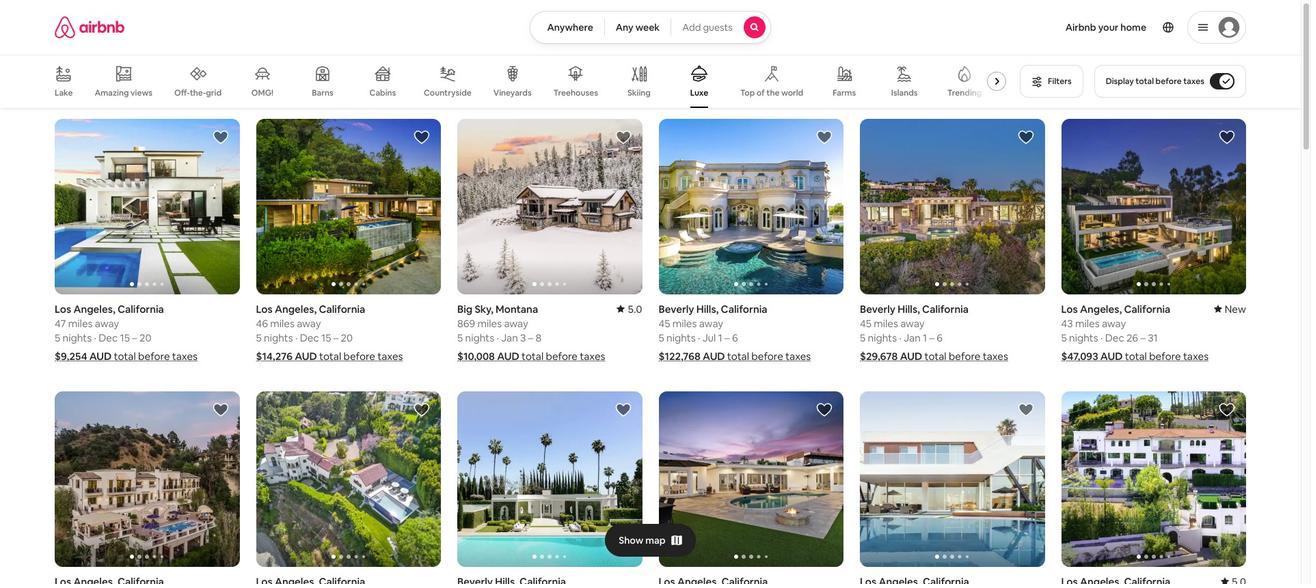 Task type: vqa. For each thing, say whether or not it's contained in the screenshot.
Trending
yes



Task type: locate. For each thing, give the bounding box(es) containing it.
none search field containing anywhere
[[530, 11, 771, 44]]

beverly hills, california 45 miles away 5 nights · jul 1 – 6 $122,768 aud total before taxes
[[659, 303, 811, 363]]

jan
[[501, 332, 518, 345], [904, 332, 921, 345]]

6 inside beverly hills, california 45 miles away 5 nights · jul 1 – 6 $122,768 aud total before taxes
[[732, 332, 738, 345]]

miles inside big sky, montana 869 miles away 5 nights · jan 3 – 8 $10,008 aud total before taxes
[[478, 317, 502, 330]]

20 inside los angeles, california 47 miles away 5 nights · dec 15 – 20 $9,254 aud total before taxes
[[139, 332, 151, 345]]

miles inside los angeles, california 47 miles away 5 nights · dec 15 – 20 $9,254 aud total before taxes
[[68, 317, 93, 330]]

nights inside beverly hills, california 45 miles away 5 nights · jan 1 – 6 $29,678 aud total before taxes
[[868, 332, 897, 345]]

4 away from the left
[[699, 317, 724, 330]]

beverly
[[659, 303, 695, 316], [860, 303, 896, 316]]

·
[[94, 332, 96, 345], [295, 332, 298, 345], [497, 332, 499, 345], [698, 332, 701, 345], [900, 332, 902, 345], [1101, 332, 1103, 345]]

taxes inside beverly hills, california 45 miles away 5 nights · jan 1 – 6 $29,678 aud total before taxes
[[983, 350, 1009, 363]]

5 inside los angeles, california 43 miles away 5 nights · dec 26 – 31 $47,093 aud total before taxes
[[1062, 332, 1067, 345]]

miles inside los angeles, california 46 miles away 5 nights · dec 15 – 20 $14,276 aud total before taxes
[[270, 317, 295, 330]]

· inside beverly hills, california 45 miles away 5 nights · jan 1 – 6 $29,678 aud total before taxes
[[900, 332, 902, 345]]

jan up $29,678 aud
[[904, 332, 921, 345]]

5 away from the left
[[901, 317, 925, 330]]

los angeles, california 47 miles away 5 nights · dec 15 – 20 $9,254 aud total before taxes
[[55, 303, 198, 363]]

0 horizontal spatial 6
[[732, 332, 738, 345]]

angeles,
[[73, 303, 115, 316], [275, 303, 317, 316], [1081, 303, 1122, 316]]

display total before taxes
[[1106, 76, 1205, 87]]

angeles, up '$14,276 aud'
[[275, 303, 317, 316]]

1 20 from the left
[[139, 332, 151, 345]]

· inside beverly hills, california 45 miles away 5 nights · jul 1 – 6 $122,768 aud total before taxes
[[698, 332, 701, 345]]

california inside los angeles, california 47 miles away 5 nights · dec 15 – 20 $9,254 aud total before taxes
[[118, 303, 164, 316]]

total inside beverly hills, california 45 miles away 5 nights · jan 1 – 6 $29,678 aud total before taxes
[[925, 350, 947, 363]]

5 · from the left
[[900, 332, 902, 345]]

nights inside los angeles, california 47 miles away 5 nights · dec 15 – 20 $9,254 aud total before taxes
[[63, 332, 92, 345]]

angeles, inside los angeles, california 46 miles away 5 nights · dec 15 – 20 $14,276 aud total before taxes
[[275, 303, 317, 316]]

5 down 46
[[256, 332, 262, 345]]

total right the $9,254 aud
[[114, 350, 136, 363]]

before inside los angeles, california 46 miles away 5 nights · dec 15 – 20 $14,276 aud total before taxes
[[344, 350, 375, 363]]

2 horizontal spatial los
[[1062, 303, 1078, 316]]

hills, inside beverly hills, california 45 miles away 5 nights · jul 1 – 6 $122,768 aud total before taxes
[[697, 303, 719, 316]]

airbnb your home
[[1066, 21, 1147, 34]]

· for $47,093 aud
[[1101, 332, 1103, 345]]

miles inside los angeles, california 43 miles away 5 nights · dec 26 – 31 $47,093 aud total before taxes
[[1076, 317, 1100, 330]]

los for 43
[[1062, 303, 1078, 316]]

3
[[520, 332, 526, 345]]

6 5 from the left
[[1062, 332, 1067, 345]]

5 for $10,008 aud
[[458, 332, 463, 345]]

dec for $9,254 aud
[[99, 332, 118, 345]]

jan inside beverly hills, california 45 miles away 5 nights · jan 1 – 6 $29,678 aud total before taxes
[[904, 332, 921, 345]]

5 inside los angeles, california 47 miles away 5 nights · dec 15 – 20 $9,254 aud total before taxes
[[55, 332, 60, 345]]

nights inside los angeles, california 43 miles away 5 nights · dec 26 – 31 $47,093 aud total before taxes
[[1070, 332, 1099, 345]]

· inside los angeles, california 47 miles away 5 nights · dec 15 – 20 $9,254 aud total before taxes
[[94, 332, 96, 345]]

total inside big sky, montana 869 miles away 5 nights · jan 3 – 8 $10,008 aud total before taxes
[[522, 350, 544, 363]]

nights up $47,093 aud
[[1070, 332, 1099, 345]]

1 horizontal spatial 20
[[341, 332, 353, 345]]

add guests
[[683, 21, 733, 34]]

angeles, up the $9,254 aud
[[73, 303, 115, 316]]

nights
[[63, 332, 92, 345], [264, 332, 293, 345], [465, 332, 495, 345], [667, 332, 696, 345], [868, 332, 897, 345], [1070, 332, 1099, 345]]

5 miles from the left
[[874, 317, 899, 330]]

· up $47,093 aud
[[1101, 332, 1103, 345]]

miles up $122,768 aud
[[673, 317, 697, 330]]

nights for $14,276 aud
[[264, 332, 293, 345]]

2 nights from the left
[[264, 332, 293, 345]]

1 horizontal spatial 15
[[321, 332, 331, 345]]

away inside los angeles, california 46 miles away 5 nights · dec 15 – 20 $14,276 aud total before taxes
[[297, 317, 321, 330]]

before for los angeles, california 46 miles away 5 nights · dec 15 – 20 $14,276 aud total before taxes
[[344, 350, 375, 363]]

new place to stay image
[[1214, 303, 1247, 316]]

taxes for los angeles, california 47 miles away 5 nights · dec 15 – 20 $9,254 aud total before taxes
[[172, 350, 198, 363]]

2 california from the left
[[319, 303, 365, 316]]

15 inside los angeles, california 47 miles away 5 nights · dec 15 – 20 $9,254 aud total before taxes
[[120, 332, 130, 345]]

of
[[757, 88, 765, 98]]

away inside beverly hills, california 45 miles away 5 nights · jan 1 – 6 $29,678 aud total before taxes
[[901, 317, 925, 330]]

home
[[1121, 21, 1147, 34]]

total for los angeles, california 46 miles away 5 nights · dec 15 – 20 $14,276 aud total before taxes
[[319, 350, 341, 363]]

beverly inside beverly hills, california 45 miles away 5 nights · jan 1 – 6 $29,678 aud total before taxes
[[860, 303, 896, 316]]

1 jan from the left
[[501, 332, 518, 345]]

nights down 869
[[465, 332, 495, 345]]

· for $29,678 aud
[[900, 332, 902, 345]]

taxes inside beverly hills, california 45 miles away 5 nights · jul 1 – 6 $122,768 aud total before taxes
[[786, 350, 811, 363]]

3 – from the left
[[529, 332, 534, 345]]

· left jul
[[698, 332, 701, 345]]

angeles, up $47,093 aud
[[1081, 303, 1122, 316]]

1 vertical spatial add to wishlist: beverly hills, california image
[[615, 402, 632, 419]]

45 up $29,678 aud
[[860, 317, 872, 330]]

away inside los angeles, california 43 miles away 5 nights · dec 26 – 31 $47,093 aud total before taxes
[[1102, 317, 1127, 330]]

· inside los angeles, california 46 miles away 5 nights · dec 15 – 20 $14,276 aud total before taxes
[[295, 332, 298, 345]]

total for big sky, montana 869 miles away 5 nights · jan 3 – 8 $10,008 aud total before taxes
[[522, 350, 544, 363]]

dec inside los angeles, california 43 miles away 5 nights · dec 26 – 31 $47,093 aud total before taxes
[[1106, 332, 1125, 345]]

angeles, inside los angeles, california 47 miles away 5 nights · dec 15 – 20 $9,254 aud total before taxes
[[73, 303, 115, 316]]

away up '$14,276 aud'
[[297, 317, 321, 330]]

top
[[741, 88, 755, 98]]

anywhere
[[547, 21, 594, 34]]

5 up $122,768 aud
[[659, 332, 665, 345]]

away inside los angeles, california 47 miles away 5 nights · dec 15 – 20 $9,254 aud total before taxes
[[95, 317, 119, 330]]

total for beverly hills, california 45 miles away 5 nights · jan 1 – 6 $29,678 aud total before taxes
[[925, 350, 947, 363]]

· up '$14,276 aud'
[[295, 332, 298, 345]]

total down 26
[[1126, 350, 1148, 363]]

2 dec from the left
[[300, 332, 319, 345]]

hills, up jul
[[697, 303, 719, 316]]

1 horizontal spatial hills,
[[898, 303, 921, 316]]

treehouses
[[554, 88, 598, 98]]

0 horizontal spatial 1
[[719, 332, 723, 345]]

jan inside big sky, montana 869 miles away 5 nights · jan 3 – 8 $10,008 aud total before taxes
[[501, 332, 518, 345]]

– inside los angeles, california 47 miles away 5 nights · dec 15 – 20 $9,254 aud total before taxes
[[132, 332, 137, 345]]

2 45 from the left
[[860, 317, 872, 330]]

6 · from the left
[[1101, 332, 1103, 345]]

0 vertical spatial add to wishlist: beverly hills, california image
[[817, 129, 833, 146]]

taxes inside los angeles, california 43 miles away 5 nights · dec 26 – 31 $47,093 aud total before taxes
[[1184, 350, 1209, 363]]

· up $29,678 aud
[[900, 332, 902, 345]]

45 inside beverly hills, california 45 miles away 5 nights · jul 1 – 6 $122,768 aud total before taxes
[[659, 317, 671, 330]]

5 5 from the left
[[860, 332, 866, 345]]

beverly inside beverly hills, california 45 miles away 5 nights · jul 1 – 6 $122,768 aud total before taxes
[[659, 303, 695, 316]]

5 inside los angeles, california 46 miles away 5 nights · dec 15 – 20 $14,276 aud total before taxes
[[256, 332, 262, 345]]

dec inside los angeles, california 46 miles away 5 nights · dec 15 – 20 $14,276 aud total before taxes
[[300, 332, 319, 345]]

hills, up $29,678 aud
[[898, 303, 921, 316]]

0 horizontal spatial angeles,
[[73, 303, 115, 316]]

los
[[55, 303, 71, 316], [256, 303, 273, 316], [1062, 303, 1078, 316]]

week
[[636, 21, 660, 34]]

1 horizontal spatial 1
[[923, 332, 928, 345]]

1
[[719, 332, 723, 345], [923, 332, 928, 345]]

dec
[[99, 332, 118, 345], [300, 332, 319, 345], [1106, 332, 1125, 345]]

0 horizontal spatial hills,
[[697, 303, 719, 316]]

away up the $9,254 aud
[[95, 317, 119, 330]]

los angeles, california 46 miles away 5 nights · dec 15 – 20 $14,276 aud total before taxes
[[256, 303, 403, 363]]

los up 47
[[55, 303, 71, 316]]

5 inside beverly hills, california 45 miles away 5 nights · jan 1 – 6 $29,678 aud total before taxes
[[860, 332, 866, 345]]

45 for beverly hills, california 45 miles away 5 nights · jan 1 – 6 $29,678 aud total before taxes
[[860, 317, 872, 330]]

2 los from the left
[[256, 303, 273, 316]]

hills, inside beverly hills, california 45 miles away 5 nights · jan 1 – 6 $29,678 aud total before taxes
[[898, 303, 921, 316]]

15 for 47 miles away
[[120, 332, 130, 345]]

california inside beverly hills, california 45 miles away 5 nights · jul 1 – 6 $122,768 aud total before taxes
[[721, 303, 768, 316]]

45 inside beverly hills, california 45 miles away 5 nights · jan 1 – 6 $29,678 aud total before taxes
[[860, 317, 872, 330]]

· up $10,008 aud
[[497, 332, 499, 345]]

1 horizontal spatial jan
[[904, 332, 921, 345]]

california
[[118, 303, 164, 316], [319, 303, 365, 316], [721, 303, 768, 316], [923, 303, 969, 316], [1125, 303, 1171, 316]]

away for $10,008 aud
[[504, 317, 529, 330]]

group
[[55, 55, 1012, 108], [55, 119, 240, 295], [256, 119, 441, 295], [458, 119, 643, 295], [659, 119, 844, 295], [860, 119, 1045, 295], [1062, 119, 1247, 295], [55, 392, 240, 568], [256, 392, 441, 568], [458, 392, 643, 568], [659, 392, 844, 568], [860, 392, 1045, 568], [1062, 392, 1247, 568]]

15
[[120, 332, 130, 345], [321, 332, 331, 345]]

miles inside beverly hills, california 45 miles away 5 nights · jan 1 – 6 $29,678 aud total before taxes
[[874, 317, 899, 330]]

nights up $29,678 aud
[[868, 332, 897, 345]]

miles right 46
[[270, 317, 295, 330]]

before inside los angeles, california 43 miles away 5 nights · dec 26 – 31 $47,093 aud total before taxes
[[1150, 350, 1182, 363]]

3 nights from the left
[[465, 332, 495, 345]]

1 beverly from the left
[[659, 303, 695, 316]]

before inside los angeles, california 47 miles away 5 nights · dec 15 – 20 $9,254 aud total before taxes
[[138, 350, 170, 363]]

$122,768 aud
[[659, 350, 725, 363]]

new
[[1225, 303, 1247, 316]]

nights inside los angeles, california 46 miles away 5 nights · dec 15 – 20 $14,276 aud total before taxes
[[264, 332, 293, 345]]

1 6 from the left
[[732, 332, 738, 345]]

5 up $29,678 aud
[[860, 332, 866, 345]]

away for $47,093 aud
[[1102, 317, 1127, 330]]

airbnb
[[1066, 21, 1097, 34]]

miles up $29,678 aud
[[874, 317, 899, 330]]

miles for los angeles, california 47 miles away 5 nights · dec 15 – 20 $9,254 aud total before taxes
[[68, 317, 93, 330]]

– inside beverly hills, california 45 miles away 5 nights · jan 1 – 6 $29,678 aud total before taxes
[[930, 332, 935, 345]]

0 horizontal spatial 45
[[659, 317, 671, 330]]

los angeles, california 43 miles away 5 nights · dec 26 – 31 $47,093 aud total before taxes
[[1062, 303, 1209, 363]]

1 45 from the left
[[659, 317, 671, 330]]

los inside los angeles, california 46 miles away 5 nights · dec 15 – 20 $14,276 aud total before taxes
[[256, 303, 273, 316]]

6 for jan 1 – 6
[[937, 332, 943, 345]]

total inside los angeles, california 46 miles away 5 nights · dec 15 – 20 $14,276 aud total before taxes
[[319, 350, 341, 363]]

total right '$14,276 aud'
[[319, 350, 341, 363]]

nights for $122,768 aud
[[667, 332, 696, 345]]

2 5 from the left
[[256, 332, 262, 345]]

– for $122,768 aud
[[725, 332, 730, 345]]

total down 8 at bottom left
[[522, 350, 544, 363]]

5 for $122,768 aud
[[659, 332, 665, 345]]

· inside big sky, montana 869 miles away 5 nights · jan 3 – 8 $10,008 aud total before taxes
[[497, 332, 499, 345]]

2 beverly from the left
[[860, 303, 896, 316]]

1 15 from the left
[[120, 332, 130, 345]]

away up jul
[[699, 317, 724, 330]]

before for big sky, montana 869 miles away 5 nights · jan 3 – 8 $10,008 aud total before taxes
[[546, 350, 578, 363]]

miles for los angeles, california 46 miles away 5 nights · dec 15 – 20 $14,276 aud total before taxes
[[270, 317, 295, 330]]

20 inside los angeles, california 46 miles away 5 nights · dec 15 – 20 $14,276 aud total before taxes
[[341, 332, 353, 345]]

beverly right 5.0
[[659, 303, 695, 316]]

6 – from the left
[[1141, 332, 1146, 345]]

away
[[95, 317, 119, 330], [297, 317, 321, 330], [504, 317, 529, 330], [699, 317, 724, 330], [901, 317, 925, 330], [1102, 317, 1127, 330]]

luxe
[[691, 88, 709, 98]]

1 inside beverly hills, california 45 miles away 5 nights · jan 1 – 6 $29,678 aud total before taxes
[[923, 332, 928, 345]]

1 nights from the left
[[63, 332, 92, 345]]

6 miles from the left
[[1076, 317, 1100, 330]]

los up 46
[[256, 303, 273, 316]]

california for $29,678 aud
[[923, 303, 969, 316]]

1 horizontal spatial 45
[[860, 317, 872, 330]]

2 20 from the left
[[341, 332, 353, 345]]

6
[[732, 332, 738, 345], [937, 332, 943, 345]]

los inside los angeles, california 43 miles away 5 nights · dec 26 – 31 $47,093 aud total before taxes
[[1062, 303, 1078, 316]]

nights for $47,093 aud
[[1070, 332, 1099, 345]]

show map
[[619, 535, 666, 547]]

0 horizontal spatial los
[[55, 303, 71, 316]]

miles down sky,
[[478, 317, 502, 330]]

the-
[[190, 87, 206, 98]]

2 hills, from the left
[[898, 303, 921, 316]]

hills,
[[697, 303, 719, 316], [898, 303, 921, 316]]

farms
[[833, 88, 856, 98]]

4 miles from the left
[[673, 317, 697, 330]]

1 horizontal spatial dec
[[300, 332, 319, 345]]

dec up the $9,254 aud
[[99, 332, 118, 345]]

3 · from the left
[[497, 332, 499, 345]]

miles right 43
[[1076, 317, 1100, 330]]

1 california from the left
[[118, 303, 164, 316]]

1 1 from the left
[[719, 332, 723, 345]]

total right $29,678 aud
[[925, 350, 947, 363]]

5 – from the left
[[930, 332, 935, 345]]

nights inside beverly hills, california 45 miles away 5 nights · jul 1 – 6 $122,768 aud total before taxes
[[667, 332, 696, 345]]

5 inside beverly hills, california 45 miles away 5 nights · jul 1 – 6 $122,768 aud total before taxes
[[659, 332, 665, 345]]

total right display
[[1136, 76, 1155, 87]]

california inside los angeles, california 46 miles away 5 nights · dec 15 – 20 $14,276 aud total before taxes
[[319, 303, 365, 316]]

nights for $9,254 aud
[[63, 332, 92, 345]]

total for los angeles, california 47 miles away 5 nights · dec 15 – 20 $9,254 aud total before taxes
[[114, 350, 136, 363]]

taxes inside los angeles, california 47 miles away 5 nights · dec 15 – 20 $9,254 aud total before taxes
[[172, 350, 198, 363]]

4 5 from the left
[[659, 332, 665, 345]]

5 down 43
[[1062, 332, 1067, 345]]

0 horizontal spatial jan
[[501, 332, 518, 345]]

before inside beverly hills, california 45 miles away 5 nights · jan 1 – 6 $29,678 aud total before taxes
[[949, 350, 981, 363]]

taxes
[[1184, 76, 1205, 87], [172, 350, 198, 363], [378, 350, 403, 363], [580, 350, 606, 363], [786, 350, 811, 363], [983, 350, 1009, 363], [1184, 350, 1209, 363]]

away for $14,276 aud
[[297, 317, 321, 330]]

away up $29,678 aud
[[901, 317, 925, 330]]

miles
[[68, 317, 93, 330], [270, 317, 295, 330], [478, 317, 502, 330], [673, 317, 697, 330], [874, 317, 899, 330], [1076, 317, 1100, 330]]

taxes inside los angeles, california 46 miles away 5 nights · dec 15 – 20 $14,276 aud total before taxes
[[378, 350, 403, 363]]

add to wishlist: los angeles, california image
[[1219, 129, 1236, 146], [817, 402, 833, 419], [1018, 402, 1034, 419], [1219, 402, 1236, 419]]

add to wishlist: beverly hills, california image
[[1018, 129, 1034, 146]]

los up 43
[[1062, 303, 1078, 316]]

4 nights from the left
[[667, 332, 696, 345]]

None search field
[[530, 11, 771, 44]]

filters
[[1049, 76, 1072, 87]]

0 horizontal spatial dec
[[99, 332, 118, 345]]

california inside los angeles, california 43 miles away 5 nights · dec 26 – 31 $47,093 aud total before taxes
[[1125, 303, 1171, 316]]

add to wishlist: beverly hills, california image
[[817, 129, 833, 146], [615, 402, 632, 419]]

add
[[683, 21, 701, 34]]

4 · from the left
[[698, 332, 701, 345]]

2 horizontal spatial dec
[[1106, 332, 1125, 345]]

1 away from the left
[[95, 317, 119, 330]]

$29,678 aud
[[860, 350, 923, 363]]

4 – from the left
[[725, 332, 730, 345]]

2 horizontal spatial angeles,
[[1081, 303, 1122, 316]]

3 5 from the left
[[458, 332, 463, 345]]

5 nights from the left
[[868, 332, 897, 345]]

total inside los angeles, california 47 miles away 5 nights · dec 15 – 20 $9,254 aud total before taxes
[[114, 350, 136, 363]]

1 angeles, from the left
[[73, 303, 115, 316]]

45
[[659, 317, 671, 330], [860, 317, 872, 330]]

5 down 47
[[55, 332, 60, 345]]

show map button
[[605, 525, 696, 557]]

– inside beverly hills, california 45 miles away 5 nights · jul 1 – 6 $122,768 aud total before taxes
[[725, 332, 730, 345]]

3 los from the left
[[1062, 303, 1078, 316]]

2 – from the left
[[334, 332, 339, 345]]

5 inside big sky, montana 869 miles away 5 nights · jan 3 – 8 $10,008 aud total before taxes
[[458, 332, 463, 345]]

angeles, for 47 miles away
[[73, 303, 115, 316]]

dec for $14,276 aud
[[300, 332, 319, 345]]

jan for 1
[[904, 332, 921, 345]]

2 · from the left
[[295, 332, 298, 345]]

away inside beverly hills, california 45 miles away 5 nights · jul 1 – 6 $122,768 aud total before taxes
[[699, 317, 724, 330]]

5 down 869
[[458, 332, 463, 345]]

46
[[256, 317, 268, 330]]

taxes inside big sky, montana 869 miles away 5 nights · jan 3 – 8 $10,008 aud total before taxes
[[580, 350, 606, 363]]

– inside los angeles, california 43 miles away 5 nights · dec 26 – 31 $47,093 aud total before taxes
[[1141, 332, 1146, 345]]

5 for $29,678 aud
[[860, 332, 866, 345]]

5 for $9,254 aud
[[55, 332, 60, 345]]

3 angeles, from the left
[[1081, 303, 1122, 316]]

15 inside los angeles, california 46 miles away 5 nights · dec 15 – 20 $14,276 aud total before taxes
[[321, 332, 331, 345]]

nights for $10,008 aud
[[465, 332, 495, 345]]

add to wishlist: los angeles, california image
[[212, 129, 229, 146], [414, 129, 430, 146], [212, 402, 229, 419], [414, 402, 430, 419]]

1 horizontal spatial los
[[256, 303, 273, 316]]

away up $47,093 aud
[[1102, 317, 1127, 330]]

1 inside beverly hills, california 45 miles away 5 nights · jul 1 – 6 $122,768 aud total before taxes
[[719, 332, 723, 345]]

20
[[139, 332, 151, 345], [341, 332, 353, 345]]

5 california from the left
[[1125, 303, 1171, 316]]

dec up '$14,276 aud'
[[300, 332, 319, 345]]

0 horizontal spatial 15
[[120, 332, 130, 345]]

before
[[1156, 76, 1182, 87], [138, 350, 170, 363], [344, 350, 375, 363], [546, 350, 578, 363], [752, 350, 784, 363], [949, 350, 981, 363], [1150, 350, 1182, 363]]

3 dec from the left
[[1106, 332, 1125, 345]]

the
[[767, 88, 780, 98]]

dec left 26
[[1106, 332, 1125, 345]]

total inside beverly hills, california 45 miles away 5 nights · jul 1 – 6 $122,768 aud total before taxes
[[728, 350, 750, 363]]

3 california from the left
[[721, 303, 768, 316]]

1 horizontal spatial beverly
[[860, 303, 896, 316]]

6 away from the left
[[1102, 317, 1127, 330]]

off-the-grid
[[174, 87, 222, 98]]

0 horizontal spatial beverly
[[659, 303, 695, 316]]

total right $122,768 aud
[[728, 350, 750, 363]]

3 away from the left
[[504, 317, 529, 330]]

5
[[55, 332, 60, 345], [256, 332, 262, 345], [458, 332, 463, 345], [659, 332, 665, 345], [860, 332, 866, 345], [1062, 332, 1067, 345]]

1 – from the left
[[132, 332, 137, 345]]

miles for beverly hills, california 45 miles away 5 nights · jul 1 – 6 $122,768 aud total before taxes
[[673, 317, 697, 330]]

before inside big sky, montana 869 miles away 5 nights · jan 3 – 8 $10,008 aud total before taxes
[[546, 350, 578, 363]]

–
[[132, 332, 137, 345], [334, 332, 339, 345], [529, 332, 534, 345], [725, 332, 730, 345], [930, 332, 935, 345], [1141, 332, 1146, 345]]

total
[[1136, 76, 1155, 87], [114, 350, 136, 363], [319, 350, 341, 363], [522, 350, 544, 363], [728, 350, 750, 363], [925, 350, 947, 363], [1126, 350, 1148, 363]]

1 dec from the left
[[99, 332, 118, 345]]

5 for $47,093 aud
[[1062, 332, 1067, 345]]

miles right 47
[[68, 317, 93, 330]]

beverly up $29,678 aud
[[860, 303, 896, 316]]

1 los from the left
[[55, 303, 71, 316]]

– for $29,678 aud
[[930, 332, 935, 345]]

– inside los angeles, california 46 miles away 5 nights · dec 15 – 20 $14,276 aud total before taxes
[[334, 332, 339, 345]]

away inside big sky, montana 869 miles away 5 nights · jan 3 – 8 $10,008 aud total before taxes
[[504, 317, 529, 330]]

nights inside big sky, montana 869 miles away 5 nights · jan 3 – 8 $10,008 aud total before taxes
[[465, 332, 495, 345]]

45 up $122,768 aud
[[659, 317, 671, 330]]

· up the $9,254 aud
[[94, 332, 96, 345]]

nights up $122,768 aud
[[667, 332, 696, 345]]

1 · from the left
[[94, 332, 96, 345]]

· inside los angeles, california 43 miles away 5 nights · dec 26 – 31 $47,093 aud total before taxes
[[1101, 332, 1103, 345]]

away down montana
[[504, 317, 529, 330]]

1 miles from the left
[[68, 317, 93, 330]]

2 miles from the left
[[270, 317, 295, 330]]

nights up the $9,254 aud
[[63, 332, 92, 345]]

any week
[[616, 21, 660, 34]]

1 horizontal spatial angeles,
[[275, 303, 317, 316]]

0 horizontal spatial 20
[[139, 332, 151, 345]]

20 for 46 miles away
[[341, 332, 353, 345]]

2 6 from the left
[[937, 332, 943, 345]]

total inside los angeles, california 43 miles away 5 nights · dec 26 – 31 $47,093 aud total before taxes
[[1126, 350, 1148, 363]]

show
[[619, 535, 644, 547]]

6 for jul 1 – 6
[[732, 332, 738, 345]]

before inside beverly hills, california 45 miles away 5 nights · jul 1 – 6 $122,768 aud total before taxes
[[752, 350, 784, 363]]

4 california from the left
[[923, 303, 969, 316]]

3 miles from the left
[[478, 317, 502, 330]]

6 nights from the left
[[1070, 332, 1099, 345]]

2 1 from the left
[[923, 332, 928, 345]]

1 5 from the left
[[55, 332, 60, 345]]

2 away from the left
[[297, 317, 321, 330]]

los inside los angeles, california 47 miles away 5 nights · dec 15 – 20 $9,254 aud total before taxes
[[55, 303, 71, 316]]

california inside beverly hills, california 45 miles away 5 nights · jan 1 – 6 $29,678 aud total before taxes
[[923, 303, 969, 316]]

total for los angeles, california 43 miles away 5 nights · dec 26 – 31 $47,093 aud total before taxes
[[1126, 350, 1148, 363]]

dec inside los angeles, california 47 miles away 5 nights · dec 15 – 20 $9,254 aud total before taxes
[[99, 332, 118, 345]]

15 for 46 miles away
[[321, 332, 331, 345]]

1 horizontal spatial 6
[[937, 332, 943, 345]]

jan left '3' on the left of page
[[501, 332, 518, 345]]

before for los angeles, california 43 miles away 5 nights · dec 26 – 31 $47,093 aud total before taxes
[[1150, 350, 1182, 363]]

nights up '$14,276 aud'
[[264, 332, 293, 345]]

2 angeles, from the left
[[275, 303, 317, 316]]

add guests button
[[671, 11, 771, 44]]

map
[[646, 535, 666, 547]]

miles inside beverly hills, california 45 miles away 5 nights · jul 1 – 6 $122,768 aud total before taxes
[[673, 317, 697, 330]]

6 inside beverly hills, california 45 miles away 5 nights · jan 1 – 6 $29,678 aud total before taxes
[[937, 332, 943, 345]]

1 hills, from the left
[[697, 303, 719, 316]]

– inside big sky, montana 869 miles away 5 nights · jan 3 – 8 $10,008 aud total before taxes
[[529, 332, 534, 345]]

2 15 from the left
[[321, 332, 331, 345]]

2 jan from the left
[[904, 332, 921, 345]]



Task type: describe. For each thing, give the bounding box(es) containing it.
26
[[1127, 332, 1139, 345]]

profile element
[[788, 0, 1247, 55]]

5 for $14,276 aud
[[256, 332, 262, 345]]

islands
[[892, 88, 918, 98]]

anywhere button
[[530, 11, 605, 44]]

20 for 47 miles away
[[139, 332, 151, 345]]

– for $47,093 aud
[[1141, 332, 1146, 345]]

amazing
[[95, 87, 129, 98]]

away for $122,768 aud
[[699, 317, 724, 330]]

away for $9,254 aud
[[95, 317, 119, 330]]

your
[[1099, 21, 1119, 34]]

barns
[[312, 88, 334, 98]]

taxes for beverly hills, california 45 miles away 5 nights · jan 1 – 6 $29,678 aud total before taxes
[[983, 350, 1009, 363]]

total for beverly hills, california 45 miles away 5 nights · jul 1 – 6 $122,768 aud total before taxes
[[728, 350, 750, 363]]

big sky, montana 869 miles away 5 nights · jan 3 – 8 $10,008 aud total before taxes
[[458, 303, 606, 363]]

california for $14,276 aud
[[319, 303, 365, 316]]

5.0 out of 5 average rating image
[[617, 303, 643, 316]]

jul
[[703, 332, 716, 345]]

montana
[[496, 303, 538, 316]]

31
[[1148, 332, 1158, 345]]

lake
[[55, 88, 73, 98]]

· for $14,276 aud
[[295, 332, 298, 345]]

$14,276 aud
[[256, 350, 317, 363]]

· for $122,768 aud
[[698, 332, 701, 345]]

california for $9,254 aud
[[118, 303, 164, 316]]

47
[[55, 317, 66, 330]]

top of the world
[[741, 88, 804, 98]]

– for $9,254 aud
[[132, 332, 137, 345]]

taxes for los angeles, california 46 miles away 5 nights · dec 15 – 20 $14,276 aud total before taxes
[[378, 350, 403, 363]]

group containing amazing views
[[55, 55, 1012, 108]]

sky,
[[475, 303, 494, 316]]

miles for los angeles, california 43 miles away 5 nights · dec 26 – 31 $47,093 aud total before taxes
[[1076, 317, 1100, 330]]

away for $29,678 aud
[[901, 317, 925, 330]]

nights for $29,678 aud
[[868, 332, 897, 345]]

trending
[[948, 88, 982, 98]]

big
[[458, 303, 473, 316]]

· for $10,008 aud
[[497, 332, 499, 345]]

amazing views
[[95, 87, 153, 98]]

off-
[[174, 87, 190, 98]]

· for $9,254 aud
[[94, 332, 96, 345]]

any week button
[[604, 11, 672, 44]]

airbnb your home link
[[1058, 13, 1155, 42]]

869
[[458, 317, 475, 330]]

hills, for jan 1 – 6
[[898, 303, 921, 316]]

$10,008 aud
[[458, 350, 520, 363]]

taxes for los angeles, california 43 miles away 5 nights · dec 26 – 31 $47,093 aud total before taxes
[[1184, 350, 1209, 363]]

omg!
[[252, 88, 274, 98]]

taxes for big sky, montana 869 miles away 5 nights · jan 3 – 8 $10,008 aud total before taxes
[[580, 350, 606, 363]]

guests
[[703, 21, 733, 34]]

43
[[1062, 317, 1074, 330]]

$47,093 aud
[[1062, 350, 1123, 363]]

jan for 3
[[501, 332, 518, 345]]

1 for jul
[[719, 332, 723, 345]]

hills, for jul 1 – 6
[[697, 303, 719, 316]]

miles for big sky, montana 869 miles away 5 nights · jan 3 – 8 $10,008 aud total before taxes
[[478, 317, 502, 330]]

before for los angeles, california 47 miles away 5 nights · dec 15 – 20 $9,254 aud total before taxes
[[138, 350, 170, 363]]

filters button
[[1020, 65, 1084, 98]]

5.0
[[628, 303, 643, 316]]

california for $122,768 aud
[[721, 303, 768, 316]]

angeles, inside los angeles, california 43 miles away 5 nights · dec 26 – 31 $47,093 aud total before taxes
[[1081, 303, 1122, 316]]

beverly for beverly hills, california 45 miles away 5 nights · jan 1 – 6 $29,678 aud total before taxes
[[860, 303, 896, 316]]

vineyards
[[494, 88, 532, 98]]

$9,254 aud
[[55, 350, 112, 363]]

beverly hills, california 45 miles away 5 nights · jan 1 – 6 $29,678 aud total before taxes
[[860, 303, 1009, 363]]

grid
[[206, 87, 222, 98]]

beverly for beverly hills, california 45 miles away 5 nights · jul 1 – 6 $122,768 aud total before taxes
[[659, 303, 695, 316]]

taxes for beverly hills, california 45 miles away 5 nights · jul 1 – 6 $122,768 aud total before taxes
[[786, 350, 811, 363]]

world
[[782, 88, 804, 98]]

add to wishlist: big sky, montana image
[[615, 129, 632, 146]]

any
[[616, 21, 634, 34]]

miles for beverly hills, california 45 miles away 5 nights · jan 1 – 6 $29,678 aud total before taxes
[[874, 317, 899, 330]]

los for 47
[[55, 303, 71, 316]]

views
[[131, 87, 153, 98]]

45 for beverly hills, california 45 miles away 5 nights · jul 1 – 6 $122,768 aud total before taxes
[[659, 317, 671, 330]]

5.0 out of 5 average rating image
[[1221, 576, 1247, 585]]

– for $10,008 aud
[[529, 332, 534, 345]]

skiing
[[628, 88, 651, 98]]

8
[[536, 332, 542, 345]]

display
[[1106, 76, 1134, 87]]

1 for jan
[[923, 332, 928, 345]]

los for 46
[[256, 303, 273, 316]]

– for $14,276 aud
[[334, 332, 339, 345]]

before for beverly hills, california 45 miles away 5 nights · jan 1 – 6 $29,678 aud total before taxes
[[949, 350, 981, 363]]

1 horizontal spatial add to wishlist: beverly hills, california image
[[817, 129, 833, 146]]

0 horizontal spatial add to wishlist: beverly hills, california image
[[615, 402, 632, 419]]

before for beverly hills, california 45 miles away 5 nights · jul 1 – 6 $122,768 aud total before taxes
[[752, 350, 784, 363]]

countryside
[[424, 88, 472, 98]]

cabins
[[370, 88, 396, 98]]

angeles, for 46 miles away
[[275, 303, 317, 316]]



